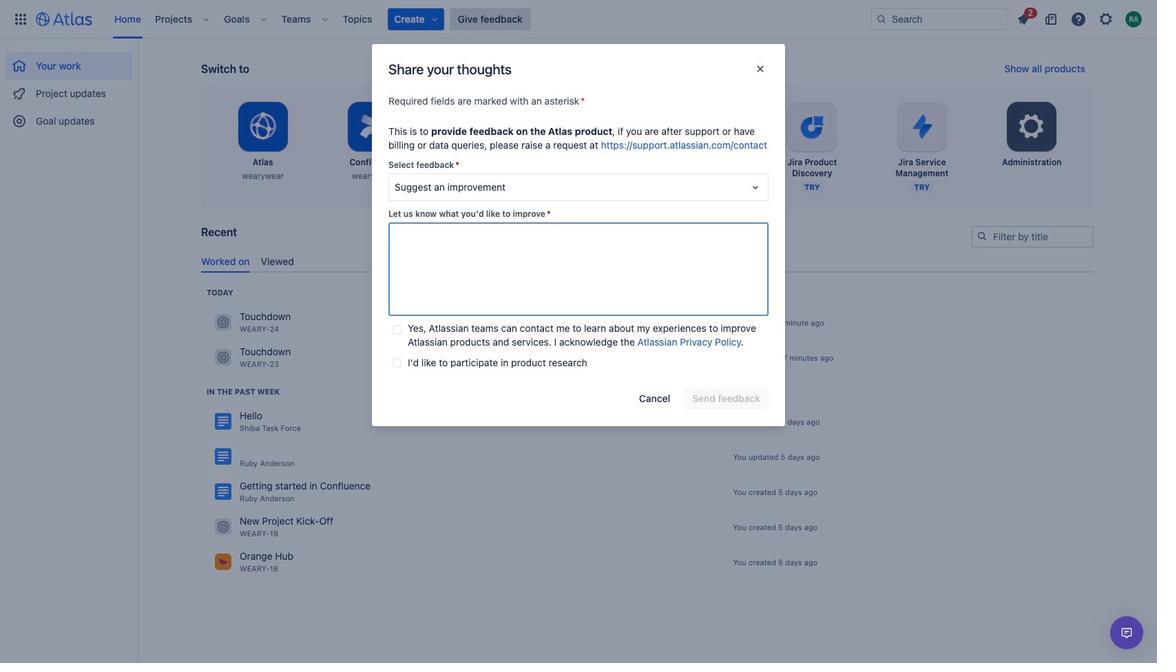 Task type: locate. For each thing, give the bounding box(es) containing it.
None text field
[[389, 223, 769, 316]]

open intercom messenger image
[[1119, 625, 1136, 642]]

heading
[[207, 287, 233, 298], [207, 386, 280, 397]]

banner
[[0, 0, 1158, 39]]

group
[[6, 39, 132, 139]]

1 heading from the top
[[207, 287, 233, 298]]

top element
[[8, 0, 871, 38]]

search image
[[877, 13, 888, 24]]

1 vertical spatial townsquare image
[[215, 350, 232, 366]]

confluence image
[[215, 449, 232, 465]]

tab list
[[196, 250, 1100, 273]]

0 vertical spatial heading
[[207, 287, 233, 298]]

confluence image
[[215, 414, 232, 430], [215, 484, 232, 501]]

2 vertical spatial townsquare image
[[215, 519, 232, 536]]

0 vertical spatial confluence image
[[215, 414, 232, 430]]

2 heading from the top
[[207, 386, 280, 397]]

search image
[[977, 231, 988, 242]]

1 vertical spatial confluence image
[[215, 484, 232, 501]]

1 townsquare image from the top
[[215, 314, 232, 331]]

1 vertical spatial heading
[[207, 386, 280, 397]]

0 vertical spatial townsquare image
[[215, 314, 232, 331]]

confluence image down confluence image
[[215, 484, 232, 501]]

settings image
[[1016, 110, 1049, 143]]

None search field
[[871, 8, 1009, 30]]

heading for 1st confluence icon from the top of the page
[[207, 386, 280, 397]]

townsquare image
[[215, 314, 232, 331], [215, 350, 232, 366], [215, 519, 232, 536]]

3 townsquare image from the top
[[215, 519, 232, 536]]

confluence image up confluence image
[[215, 414, 232, 430]]



Task type: vqa. For each thing, say whether or not it's contained in the screenshot.
heading
yes



Task type: describe. For each thing, give the bounding box(es) containing it.
open image
[[748, 179, 764, 196]]

1 confluence image from the top
[[215, 414, 232, 430]]

2 townsquare image from the top
[[215, 350, 232, 366]]

heading for third townsquare icon from the bottom
[[207, 287, 233, 298]]

help image
[[1071, 11, 1087, 27]]

close modal image
[[752, 61, 769, 77]]

2 confluence image from the top
[[215, 484, 232, 501]]

Filter by title field
[[973, 227, 1093, 247]]

Search field
[[871, 8, 1009, 30]]

townsquare image
[[215, 554, 232, 571]]



